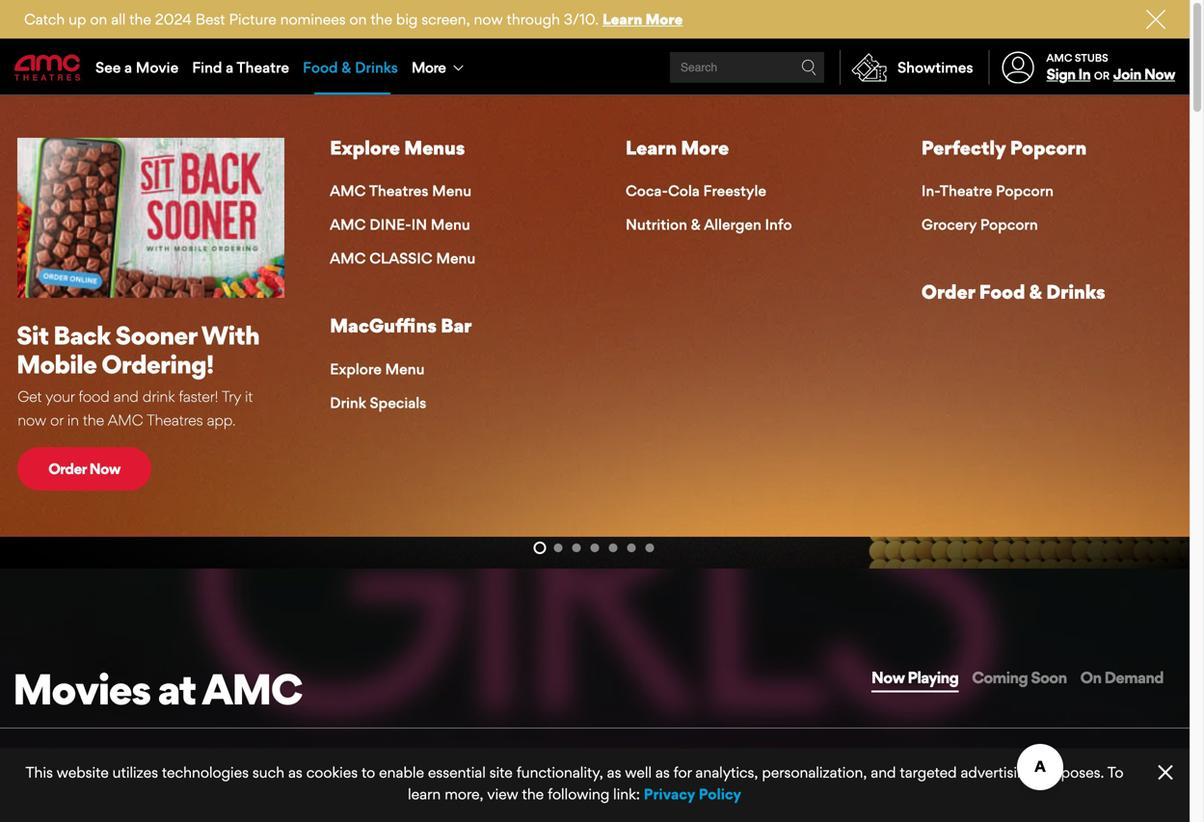 Task type: vqa. For each thing, say whether or not it's contained in the screenshot.
FREESTYLE
yes



Task type: describe. For each thing, give the bounding box(es) containing it.
faster!
[[179, 388, 218, 406]]

0 vertical spatial food
[[303, 58, 338, 76]]

all for best
[[139, 395, 158, 421]]

demand for on demand button
[[1104, 668, 1164, 687]]

get tickets link
[[14, 478, 150, 521]]

2 as from the left
[[607, 764, 621, 782]]

0 vertical spatial more
[[645, 10, 683, 28]]

essential
[[428, 764, 486, 782]]

macguffins bar link
[[330, 308, 580, 345]]

see a movie link
[[89, 40, 185, 94]]

amc inside "sit back sooner with mobile ordering! get your food and drink faster! try it now or in the amc theatres app."
[[108, 411, 143, 429]]

0 vertical spatial best
[[195, 10, 225, 28]]

freestyle
[[703, 182, 766, 200]]

nutrition & allergen info link
[[626, 212, 876, 238]]

sign in button
[[1047, 65, 1091, 83]]

a
[[66, 107, 76, 124]]

2 horizontal spatial on
[[349, 10, 367, 28]]

in
[[411, 216, 427, 233]]

ahead
[[748, 395, 807, 421]]

food and drinks image
[[18, 138, 284, 298]]

& for allergen
[[691, 216, 701, 233]]

0 vertical spatial through
[[507, 10, 560, 28]]

menu containing merchandise
[[553, 95, 1175, 135]]

well
[[625, 764, 652, 782]]

amc down showtimes link
[[892, 107, 925, 123]]

gift
[[672, 107, 695, 123]]

2 horizontal spatial now
[[474, 10, 503, 28]]

catch for catch up on all the 2024 best picture nominees on the big screen, now through 3/10. learn more
[[24, 10, 65, 28]]

and inside "sit back sooner with mobile ordering! get your food and drink faster! try it now or in the amc theatres app."
[[113, 388, 139, 406]]

enable
[[379, 764, 424, 782]]

visa
[[1020, 107, 1046, 123]]

sooner
[[115, 320, 197, 351]]

demand for "on demand" link
[[1122, 107, 1175, 123]]

menu up specials
[[385, 360, 425, 378]]

privacy
[[644, 785, 695, 803]]

amc entertainment visa card link
[[873, 95, 1080, 135]]

food & drinks
[[303, 58, 398, 76]]

on demand for "on demand" link
[[1099, 107, 1175, 123]]

website
[[57, 764, 109, 782]]

coming soon button
[[970, 665, 1069, 691]]

sit
[[16, 320, 49, 351]]

join
[[1113, 65, 1141, 83]]

menu up amc dine-in menu link at the left top of the page
[[432, 182, 472, 200]]

find for find a theatre near you
[[38, 107, 64, 124]]

sit back sooner with mobile ordering! get your food and drink faster! try it now or in the amc theatres app.
[[16, 320, 259, 429]]

amc theatres menu link
[[330, 178, 580, 204]]

coming
[[972, 668, 1028, 687]]

amc dine-in menu link
[[330, 212, 580, 238]]

explore menu link
[[330, 356, 580, 382]]

your
[[45, 388, 75, 406]]

order food & drinks
[[922, 281, 1105, 304]]

through inside catch up on all the best picture nominees when they return to amc theatres ahead of hollywood's biggest night! get tickets now through 3/10.
[[424, 429, 499, 455]]

the for following
[[522, 785, 544, 803]]

info
[[765, 216, 792, 233]]

privacy policy
[[644, 785, 741, 803]]

merchandise
[[572, 107, 653, 123]]

3/10. inside catch up on all the best picture nominees when they return to amc theatres ahead of hollywood's biggest night! get tickets now through 3/10.
[[505, 429, 552, 455]]

0 vertical spatial nominees
[[280, 10, 346, 28]]

playing
[[908, 668, 959, 687]]

specials
[[370, 394, 426, 412]]

2 vertical spatial get
[[45, 490, 70, 508]]

amc theatres menu
[[330, 182, 472, 200]]

functionality,
[[516, 764, 603, 782]]

explore menus
[[330, 136, 465, 160]]

policy
[[699, 785, 741, 803]]

best picture showcase 2024 image
[[0, 135, 1190, 569]]

near
[[127, 107, 156, 124]]

or inside amc stubs sign in or join now
[[1094, 70, 1110, 82]]

menus
[[404, 136, 465, 160]]

find for find a theatre
[[192, 58, 222, 76]]

screen,
[[422, 10, 470, 28]]

on for best
[[90, 10, 107, 28]]

order now link
[[18, 447, 151, 491]]

close this dialog image
[[1156, 763, 1175, 783]]

and inside cookie consent banner dialog
[[871, 764, 896, 782]]

get tickets
[[45, 490, 119, 508]]

the left "big"
[[371, 10, 392, 28]]

now inside now playing button
[[871, 668, 905, 687]]

amc inside catch up on all the best picture nominees when they return to amc theatres ahead of hollywood's biggest night! get tickets now through 3/10.
[[607, 395, 657, 421]]

2 vertical spatial more
[[681, 136, 729, 160]]

see a movie
[[95, 58, 179, 76]]

more inside button
[[412, 58, 446, 76]]

sit back sooner with mobile ordering! menu
[[0, 40, 1190, 537]]

now playing
[[871, 668, 959, 687]]

grocery popcorn
[[922, 216, 1038, 233]]

0 horizontal spatial drinks
[[355, 58, 398, 76]]

on for picture
[[108, 395, 133, 421]]

the for best
[[164, 395, 194, 421]]

advertising
[[961, 764, 1035, 782]]

theatre for a
[[78, 107, 125, 124]]

this
[[26, 764, 53, 782]]

menu inside "link"
[[436, 249, 476, 267]]

such
[[252, 764, 284, 782]]

utilizes
[[112, 764, 158, 782]]

for
[[674, 764, 692, 782]]

explore menus link
[[330, 130, 580, 167]]

you
[[159, 107, 181, 124]]

find a theatre near you
[[38, 107, 181, 124]]

0 vertical spatial learn more link
[[603, 10, 683, 28]]

grocery popcorn link
[[922, 212, 1172, 238]]

see
[[95, 58, 121, 76]]

soon
[[1031, 668, 1067, 687]]

cookies
[[306, 764, 358, 782]]

explore for explore menu
[[330, 360, 382, 378]]

on for "on demand" link
[[1099, 107, 1118, 123]]

technologies
[[162, 764, 249, 782]]

try
[[222, 388, 241, 406]]

in
[[1078, 65, 1091, 83]]

to inside catch up on all the best picture nominees when they return to amc theatres ahead of hollywood's biggest night! get tickets now through 3/10.
[[583, 395, 602, 421]]

coca-
[[626, 182, 668, 200]]

drink specials
[[330, 394, 426, 412]]

showtimes link
[[840, 50, 973, 85]]

perfectly
[[922, 136, 1006, 160]]

catch up on all the best picture nominees when they return to amc theatres ahead of hollywood's biggest night! get tickets now through 3/10.
[[14, 395, 831, 455]]

gift cards
[[672, 107, 735, 123]]

tickets
[[72, 490, 119, 508]]

movie poster for migration image
[[1137, 789, 1204, 822]]

discounts link
[[792, 95, 873, 135]]

cards
[[698, 107, 735, 123]]

in
[[67, 411, 79, 429]]

amc right "at"
[[202, 664, 302, 715]]

& for drinks
[[342, 58, 351, 76]]

view
[[487, 785, 518, 803]]

to learn more, view the following link:
[[408, 764, 1124, 803]]

movie poster for wonka image
[[802, 789, 1071, 822]]

personalization,
[[762, 764, 867, 782]]



Task type: locate. For each thing, give the bounding box(es) containing it.
& down catch up on all the 2024 best picture nominees on the big screen, now through 3/10. learn more
[[342, 58, 351, 76]]

back
[[53, 320, 111, 351]]

up inside catch up on all the best picture nominees when they return to amc theatres ahead of hollywood's biggest night! get tickets now through 3/10.
[[77, 395, 103, 421]]

or right in
[[1094, 70, 1110, 82]]

popcorn up grocery popcorn link
[[996, 182, 1054, 200]]

0 vertical spatial order
[[922, 281, 975, 304]]

up
[[69, 10, 86, 28], [77, 395, 103, 421]]

amc left classic at the top left
[[330, 249, 366, 267]]

1 as from the left
[[288, 764, 303, 782]]

1 vertical spatial or
[[50, 411, 63, 429]]

1 vertical spatial theatre
[[78, 107, 125, 124]]

to right return
[[583, 395, 602, 421]]

1 vertical spatial order
[[48, 460, 86, 478]]

popcorn for grocery popcorn
[[980, 216, 1038, 233]]

3 as from the left
[[655, 764, 670, 782]]

0 vertical spatial explore
[[330, 136, 400, 160]]

0 horizontal spatial &
[[342, 58, 351, 76]]

on demand button
[[1078, 665, 1166, 691]]

find a theatre
[[192, 58, 289, 76]]

0 vertical spatial on
[[1099, 107, 1118, 123]]

the right the "in"
[[83, 411, 104, 429]]

0 vertical spatial catch
[[24, 10, 65, 28]]

up for catch up on all the best picture nominees when they return to amc theatres ahead of hollywood's biggest night! get tickets now through 3/10.
[[77, 395, 103, 421]]

drink
[[143, 388, 175, 406]]

now playing button
[[870, 665, 960, 691]]

theatres down drink
[[147, 411, 203, 429]]

1 horizontal spatial now
[[871, 668, 905, 687]]

up left 2024 on the top
[[69, 10, 86, 28]]

on demand
[[1099, 107, 1175, 123], [1080, 668, 1164, 687]]

hollywood's
[[14, 429, 131, 455]]

0 horizontal spatial order
[[48, 460, 86, 478]]

1 horizontal spatial 3/10.
[[564, 10, 599, 28]]

get right night!
[[272, 429, 307, 455]]

1 horizontal spatial on
[[108, 395, 133, 421]]

1 horizontal spatial all
[[139, 395, 158, 421]]

0 vertical spatial demand
[[1122, 107, 1175, 123]]

0 horizontal spatial as
[[288, 764, 303, 782]]

0 vertical spatial up
[[69, 10, 86, 28]]

more down screen,
[[412, 58, 446, 76]]

explore up amc theatres menu
[[330, 136, 400, 160]]

popcorn for perfectly popcorn
[[1010, 136, 1087, 160]]

best left it
[[200, 395, 242, 421]]

or left the "in"
[[50, 411, 63, 429]]

& down grocery popcorn link
[[1029, 281, 1042, 304]]

2 vertical spatial &
[[1029, 281, 1042, 304]]

ordering!
[[101, 349, 214, 380]]

on inside menu
[[1099, 107, 1118, 123]]

perfectly popcorn
[[922, 136, 1087, 160]]

best inside catch up on all the best picture nominees when they return to amc theatres ahead of hollywood's biggest night! get tickets now through 3/10.
[[200, 395, 242, 421]]

1 horizontal spatial through
[[507, 10, 560, 28]]

1 vertical spatial &
[[691, 216, 701, 233]]

coca-cola freestyle
[[626, 182, 766, 200]]

1 vertical spatial get
[[272, 429, 307, 455]]

grocery
[[922, 216, 977, 233]]

catch inside catch up on all the best picture nominees when they return to amc theatres ahead of hollywood's biggest night! get tickets now through 3/10.
[[14, 395, 72, 421]]

picture up find a theatre
[[229, 10, 276, 28]]

the left 2024 on the top
[[129, 10, 151, 28]]

order for order food & drinks
[[922, 281, 975, 304]]

0 horizontal spatial through
[[424, 429, 499, 455]]

1 vertical spatial learn
[[626, 136, 677, 160]]

0 horizontal spatial 3/10.
[[505, 429, 552, 455]]

at
[[158, 664, 195, 715]]

on demand for on demand button
[[1080, 668, 1164, 687]]

menu
[[553, 95, 1175, 135]]

1 horizontal spatial or
[[1094, 70, 1110, 82]]

0 vertical spatial &
[[342, 58, 351, 76]]

theatre for a
[[237, 58, 289, 76]]

1 horizontal spatial theatres
[[369, 182, 429, 200]]

now up tickets
[[89, 460, 120, 478]]

order inside order now link
[[48, 460, 86, 478]]

1 horizontal spatial order
[[922, 281, 975, 304]]

explore up drink
[[330, 360, 382, 378]]

search the AMC website text field
[[678, 60, 801, 75]]

now inside amc stubs sign in or join now
[[1144, 65, 1175, 83]]

0 horizontal spatial or
[[50, 411, 63, 429]]

0 horizontal spatial get
[[18, 388, 42, 406]]

nominees up food & drinks
[[280, 10, 346, 28]]

demand inside button
[[1104, 668, 1164, 687]]

get inside "sit back sooner with mobile ordering! get your food and drink faster! try it now or in the amc theatres app."
[[18, 388, 42, 406]]

to left enable at the bottom of page
[[362, 764, 375, 782]]

demand down join now button
[[1122, 107, 1175, 123]]

2 horizontal spatial as
[[655, 764, 670, 782]]

big
[[396, 10, 418, 28]]

drink specials link
[[330, 390, 580, 416]]

2 horizontal spatial theatres
[[662, 395, 743, 421]]

catch for catch up on all the best picture nominees when they return to amc theatres ahead of hollywood's biggest night! get tickets now through 3/10.
[[14, 395, 72, 421]]

2 horizontal spatial theatre
[[940, 182, 992, 200]]

or inside "sit back sooner with mobile ordering! get your food and drink faster! try it now or in the amc theatres app."
[[50, 411, 63, 429]]

on inside catch up on all the best picture nominees when they return to amc theatres ahead of hollywood's biggest night! get tickets now through 3/10.
[[108, 395, 133, 421]]

0 horizontal spatial now
[[18, 411, 46, 429]]

a right see
[[124, 58, 132, 76]]

food down grocery popcorn
[[979, 281, 1025, 304]]

now right join
[[1144, 65, 1175, 83]]

menu down amc dine-in menu link at the left top of the page
[[436, 249, 476, 267]]

theatre inside 'link'
[[237, 58, 289, 76]]

movies at amc
[[13, 664, 302, 715]]

now right screen,
[[474, 10, 503, 28]]

the inside catch up on all the best picture nominees when they return to amc theatres ahead of hollywood's biggest night! get tickets now through 3/10.
[[164, 395, 194, 421]]

all up biggest on the bottom
[[139, 395, 158, 421]]

join now button
[[1113, 65, 1175, 83]]

now
[[1144, 65, 1175, 83], [89, 460, 120, 478], [871, 668, 905, 687]]

theatre left food & drinks
[[237, 58, 289, 76]]

on demand inside button
[[1080, 668, 1164, 687]]

nominees up tickets
[[319, 395, 411, 421]]

the inside "sit back sooner with mobile ordering! get your food and drink faster! try it now or in the amc theatres app."
[[83, 411, 104, 429]]

tickets
[[312, 429, 372, 455]]

picture right the try
[[247, 395, 313, 421]]

coca-cola freestyle link
[[626, 178, 876, 204]]

2 horizontal spatial get
[[272, 429, 307, 455]]

on up food & drinks
[[349, 10, 367, 28]]

1 horizontal spatial as
[[607, 764, 621, 782]]

entertainment
[[928, 107, 1017, 123]]

on inside button
[[1080, 668, 1101, 687]]

theatre up grocery popcorn
[[940, 182, 992, 200]]

find inside button
[[38, 107, 64, 124]]

biggest
[[136, 429, 207, 455]]

up right your
[[77, 395, 103, 421]]

2 vertical spatial theatre
[[940, 182, 992, 200]]

0 vertical spatial learn
[[603, 10, 642, 28]]

a for theatre
[[226, 58, 234, 76]]

and
[[113, 388, 139, 406], [871, 764, 896, 782]]

discounts
[[811, 107, 873, 123]]

theatre
[[237, 58, 289, 76], [78, 107, 125, 124], [940, 182, 992, 200]]

the inside to learn more, view the following link:
[[522, 785, 544, 803]]

1 vertical spatial now
[[89, 460, 120, 478]]

explore menu
[[330, 360, 425, 378]]

with
[[201, 320, 259, 351]]

and left the targeted
[[871, 764, 896, 782]]

theatre right a
[[78, 107, 125, 124]]

the up biggest on the bottom
[[164, 395, 194, 421]]

more up search the amc website 'text field' at the top of page
[[645, 10, 683, 28]]

0 vertical spatial or
[[1094, 70, 1110, 82]]

3/10.
[[564, 10, 599, 28], [505, 429, 552, 455]]

1 horizontal spatial now
[[378, 429, 419, 455]]

perfectly popcorn link
[[922, 130, 1172, 167]]

1 vertical spatial drinks
[[1046, 281, 1105, 304]]

all up see
[[111, 10, 126, 28]]

get inside catch up on all the best picture nominees when they return to amc theatres ahead of hollywood's biggest night! get tickets now through 3/10.
[[272, 429, 307, 455]]

find left a
[[38, 107, 64, 124]]

more
[[645, 10, 683, 28], [412, 58, 446, 76], [681, 136, 729, 160]]

1 vertical spatial catch
[[14, 395, 72, 421]]

1 vertical spatial learn more link
[[626, 130, 876, 167]]

nutrition & allergen info
[[626, 216, 792, 233]]

food
[[79, 388, 110, 406]]

1 vertical spatial 3/10.
[[505, 429, 552, 455]]

a for movie
[[124, 58, 132, 76]]

macguffins
[[330, 314, 437, 338]]

now down your
[[18, 411, 46, 429]]

0 horizontal spatial on
[[90, 10, 107, 28]]

stubs
[[1075, 51, 1108, 64]]

1 horizontal spatial food
[[979, 281, 1025, 304]]

find a theatre near you button
[[38, 106, 181, 124]]

1 vertical spatial popcorn
[[996, 182, 1054, 200]]

user profile image
[[991, 51, 1045, 83]]

now inside "sit back sooner with mobile ordering! get your food and drink faster! try it now or in the amc theatres app."
[[18, 411, 46, 429]]

catch up on all the 2024 best picture nominees on the big screen, now through 3/10. learn more
[[24, 10, 683, 28]]

2 explore from the top
[[330, 360, 382, 378]]

& down coca-cola freestyle
[[691, 216, 701, 233]]

0 vertical spatial find
[[192, 58, 222, 76]]

on right card
[[1099, 107, 1118, 123]]

order now
[[48, 460, 120, 478]]

1 horizontal spatial to
[[583, 395, 602, 421]]

1 vertical spatial explore
[[330, 360, 382, 378]]

1 horizontal spatial &
[[691, 216, 701, 233]]

now inside catch up on all the best picture nominees when they return to amc theatres ahead of hollywood's biggest night! get tickets now through 3/10.
[[378, 429, 419, 455]]

following
[[548, 785, 610, 803]]

1 vertical spatial up
[[77, 395, 103, 421]]

now left playing
[[871, 668, 905, 687]]

up for catch up on all the 2024 best picture nominees on the big screen, now through 3/10. learn more
[[69, 10, 86, 28]]

all for 2024
[[111, 10, 126, 28]]

bar
[[441, 314, 472, 338]]

2 a from the left
[[226, 58, 234, 76]]

merchandise link
[[553, 95, 653, 135]]

theatre inside button
[[78, 107, 125, 124]]

1 horizontal spatial find
[[192, 58, 222, 76]]

0 vertical spatial all
[[111, 10, 126, 28]]

on up see
[[90, 10, 107, 28]]

through down when
[[424, 429, 499, 455]]

as right the such
[[288, 764, 303, 782]]

1 vertical spatial through
[[424, 429, 499, 455]]

0 horizontal spatial theatres
[[147, 411, 203, 429]]

to inside cookie consent banner dialog
[[362, 764, 375, 782]]

a right the movie
[[226, 58, 234, 76]]

amc inside amc stubs sign in or join now
[[1047, 51, 1072, 64]]

learn
[[408, 785, 441, 803]]

drinks down grocery popcorn link
[[1046, 281, 1105, 304]]

1 horizontal spatial and
[[871, 764, 896, 782]]

0 vertical spatial popcorn
[[1010, 136, 1087, 160]]

1 horizontal spatial drinks
[[1046, 281, 1105, 304]]

0 vertical spatial theatre
[[237, 58, 289, 76]]

order inside order food & drinks link
[[922, 281, 975, 304]]

picture
[[229, 10, 276, 28], [247, 395, 313, 421]]

0 vertical spatial and
[[113, 388, 139, 406]]

0 horizontal spatial find
[[38, 107, 64, 124]]

night!
[[213, 429, 266, 455]]

2 vertical spatial now
[[871, 668, 905, 687]]

explore
[[330, 136, 400, 160], [330, 360, 382, 378]]

demand right soon
[[1104, 668, 1164, 687]]

offers link
[[735, 95, 792, 135]]

find right the movie
[[192, 58, 222, 76]]

0 vertical spatial picture
[[229, 10, 276, 28]]

0 vertical spatial drinks
[[355, 58, 398, 76]]

&
[[342, 58, 351, 76], [691, 216, 701, 233], [1029, 281, 1042, 304]]

all inside catch up on all the best picture nominees when they return to amc theatres ahead of hollywood's biggest night! get tickets now through 3/10.
[[139, 395, 158, 421]]

privacy policy link
[[644, 784, 741, 805]]

movie poster for mean girls image
[[452, 758, 751, 822]]

amc right return
[[607, 395, 657, 421]]

popcorn down in-theatre popcorn
[[980, 216, 1038, 233]]

theatres left ahead
[[662, 395, 743, 421]]

offers
[[754, 107, 792, 123]]

1 a from the left
[[124, 58, 132, 76]]

amc classic menu link
[[330, 246, 580, 272]]

food down catch up on all the 2024 best picture nominees on the big screen, now through 3/10. learn more
[[303, 58, 338, 76]]

1 vertical spatial demand
[[1104, 668, 1164, 687]]

1 vertical spatial nominees
[[319, 395, 411, 421]]

order
[[922, 281, 975, 304], [48, 460, 86, 478]]

1 vertical spatial picture
[[247, 395, 313, 421]]

the for 2024
[[129, 10, 151, 28]]

learn inside "sit back sooner with mobile ordering!" menu
[[626, 136, 677, 160]]

on demand right soon
[[1080, 668, 1164, 687]]

0 horizontal spatial a
[[124, 58, 132, 76]]

food
[[303, 58, 338, 76], [979, 281, 1025, 304]]

0 horizontal spatial food
[[303, 58, 338, 76]]

get left tickets
[[45, 490, 70, 508]]

amc up sign
[[1047, 51, 1072, 64]]

1 vertical spatial to
[[362, 764, 375, 782]]

0 horizontal spatial theatre
[[78, 107, 125, 124]]

1 vertical spatial on
[[1080, 668, 1101, 687]]

amc left dine-
[[330, 216, 366, 233]]

order food & drinks link
[[922, 274, 1172, 311]]

get left your
[[18, 388, 42, 406]]

demand
[[1122, 107, 1175, 123], [1104, 668, 1164, 687]]

on left drink
[[108, 395, 133, 421]]

1 vertical spatial and
[[871, 764, 896, 782]]

0 vertical spatial get
[[18, 388, 42, 406]]

order for order now
[[48, 460, 86, 478]]

submit search icon image
[[801, 60, 817, 75]]

amc logo image
[[14, 54, 82, 81], [14, 54, 82, 81]]

0 horizontal spatial and
[[113, 388, 139, 406]]

amc inside "link"
[[330, 249, 366, 267]]

menu right in on the top left
[[431, 216, 470, 233]]

theatres inside catch up on all the best picture nominees when they return to amc theatres ahead of hollywood's biggest night! get tickets now through 3/10.
[[662, 395, 743, 421]]

and right food
[[113, 388, 139, 406]]

order down grocery at the right top
[[922, 281, 975, 304]]

2 horizontal spatial now
[[1144, 65, 1175, 83]]

showtimes image
[[841, 50, 898, 85]]

1 vertical spatial best
[[200, 395, 242, 421]]

find inside 'link'
[[192, 58, 222, 76]]

on demand down join now button
[[1099, 107, 1175, 123]]

1 vertical spatial food
[[979, 281, 1025, 304]]

1 horizontal spatial a
[[226, 58, 234, 76]]

the right view
[[522, 785, 544, 803]]

all
[[111, 10, 126, 28], [139, 395, 158, 421]]

0 horizontal spatial all
[[111, 10, 126, 28]]

more down gift cards
[[681, 136, 729, 160]]

on right soon
[[1080, 668, 1101, 687]]

sign in or join amc stubs element
[[989, 40, 1175, 94]]

0 vertical spatial to
[[583, 395, 602, 421]]

popcorn down visa
[[1010, 136, 1087, 160]]

theatres up amc dine-in menu
[[369, 182, 429, 200]]

demand inside menu
[[1122, 107, 1175, 123]]

explore for explore menus
[[330, 136, 400, 160]]

1 vertical spatial all
[[139, 395, 158, 421]]

now down specials
[[378, 429, 419, 455]]

nominees
[[280, 10, 346, 28], [319, 395, 411, 421]]

0 horizontal spatial now
[[89, 460, 120, 478]]

1 vertical spatial more
[[412, 58, 446, 76]]

on demand inside menu
[[1099, 107, 1175, 123]]

cookie consent banner dialog
[[0, 749, 1190, 822]]

through right screen,
[[507, 10, 560, 28]]

coming soon
[[972, 668, 1067, 687]]

0 horizontal spatial to
[[362, 764, 375, 782]]

popcorn
[[1010, 136, 1087, 160], [996, 182, 1054, 200], [980, 216, 1038, 233]]

as left well
[[607, 764, 621, 782]]

now inside order now link
[[89, 460, 120, 478]]

targeted
[[900, 764, 957, 782]]

link:
[[613, 785, 640, 803]]

app.
[[207, 411, 236, 429]]

amc dine-in menu
[[330, 216, 470, 233]]

picture inside catch up on all the best picture nominees when they return to amc theatres ahead of hollywood's biggest night! get tickets now through 3/10.
[[247, 395, 313, 421]]

order down hollywood's
[[48, 460, 86, 478]]

drinks down catch up on all the 2024 best picture nominees on the big screen, now through 3/10. learn more
[[355, 58, 398, 76]]

nominees inside catch up on all the best picture nominees when they return to amc theatres ahead of hollywood's biggest night! get tickets now through 3/10.
[[319, 395, 411, 421]]

0 vertical spatial 3/10.
[[564, 10, 599, 28]]

0 vertical spatial now
[[1144, 65, 1175, 83]]

best
[[195, 10, 225, 28], [200, 395, 242, 421]]

2 vertical spatial popcorn
[[980, 216, 1038, 233]]

theatres inside "sit back sooner with mobile ordering! get your food and drink faster! try it now or in the amc theatres app."
[[147, 411, 203, 429]]

best right 2024 on the top
[[195, 10, 225, 28]]

amc down food
[[108, 411, 143, 429]]

amc entertainment visa card
[[892, 107, 1080, 123]]

1 explore from the top
[[330, 136, 400, 160]]

amc up amc dine-in menu
[[330, 182, 366, 200]]

as left for
[[655, 764, 670, 782]]

sit back sooner with mobile ordering! link
[[16, 312, 284, 380]]

amc
[[1047, 51, 1072, 64], [892, 107, 925, 123], [330, 182, 366, 200], [330, 216, 366, 233], [330, 249, 366, 267], [607, 395, 657, 421], [108, 411, 143, 429], [202, 664, 302, 715]]

on for on demand button
[[1080, 668, 1101, 687]]

in-
[[922, 182, 940, 200]]

1 horizontal spatial theatre
[[237, 58, 289, 76]]

a inside 'link'
[[226, 58, 234, 76]]



